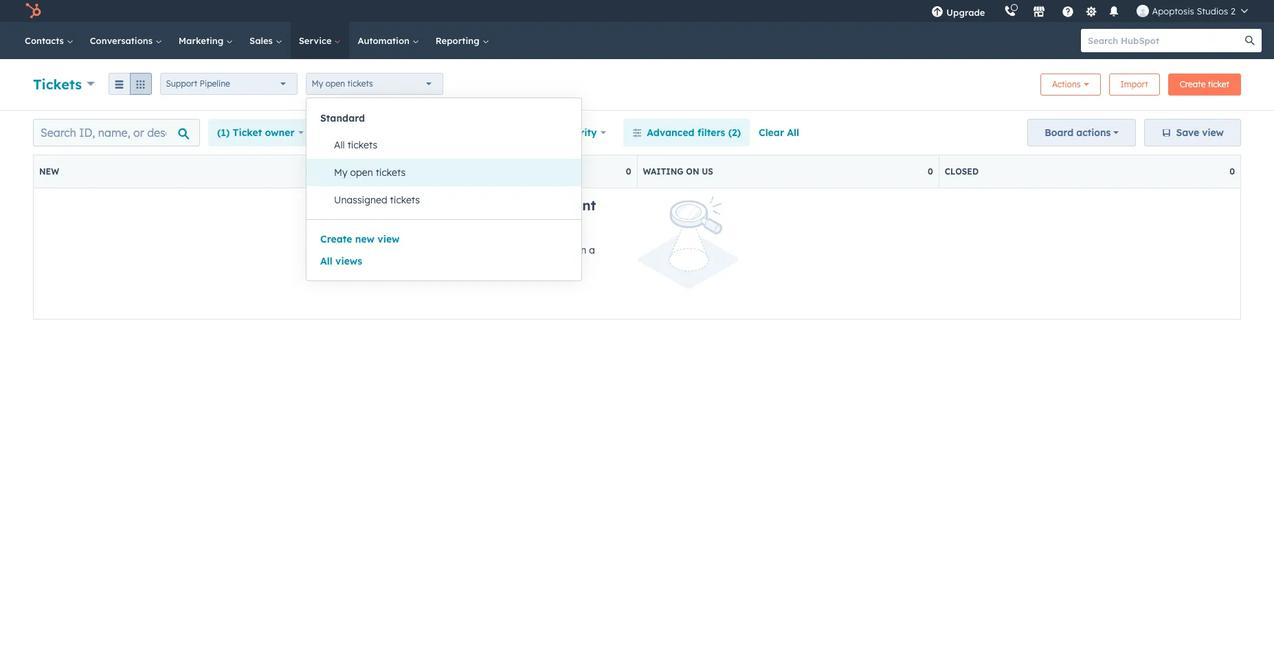 Task type: locate. For each thing, give the bounding box(es) containing it.
all right 'clear'
[[787, 126, 800, 139]]

hubspot link
[[16, 3, 52, 19]]

0 vertical spatial the
[[520, 197, 542, 214]]

1 horizontal spatial open
[[350, 166, 373, 179]]

view inside create new view button
[[378, 233, 400, 245]]

see
[[455, 244, 471, 256]]

group
[[108, 73, 152, 95]]

tickets
[[348, 78, 373, 89], [348, 139, 377, 151], [376, 166, 406, 179], [390, 194, 420, 206]]

1 vertical spatial my
[[334, 166, 348, 179]]

my
[[312, 78, 323, 89], [334, 166, 348, 179]]

my up "standard"
[[312, 78, 323, 89]]

the inside expecting to see new tickets? try again in a few seconds as the system catches up.
[[467, 261, 482, 273]]

my down "all tickets"
[[334, 166, 348, 179]]

tickets?
[[495, 244, 531, 256]]

0
[[626, 166, 631, 177], [928, 166, 933, 177], [1230, 166, 1235, 177]]

1 horizontal spatial all
[[334, 139, 345, 151]]

on left us
[[686, 166, 699, 177]]

Search HubSpot search field
[[1081, 29, 1250, 52]]

my open tickets up unassigned tickets
[[334, 166, 406, 179]]

2 vertical spatial create
[[320, 233, 352, 245]]

board actions button
[[1028, 119, 1137, 146]]

0 horizontal spatial on
[[384, 166, 397, 177]]

my open tickets inside my open tickets button
[[334, 166, 406, 179]]

1 vertical spatial my open tickets
[[334, 166, 406, 179]]

1 vertical spatial the
[[467, 261, 482, 273]]

create for create new view
[[320, 233, 352, 245]]

tickets inside no tickets match the current filters.
[[420, 197, 468, 214]]

1 horizontal spatial on
[[686, 166, 699, 177]]

all
[[787, 126, 800, 139], [334, 139, 345, 151], [320, 255, 333, 267]]

1 vertical spatial open
[[350, 166, 373, 179]]

0 vertical spatial open
[[326, 78, 345, 89]]

contact
[[400, 166, 440, 177]]

0 horizontal spatial all
[[320, 255, 333, 267]]

create up the all views link
[[320, 233, 352, 245]]

1 vertical spatial tickets
[[420, 197, 468, 214]]

tickets up filters.
[[390, 194, 420, 206]]

date
[[383, 126, 405, 139]]

(1)
[[217, 126, 230, 139]]

new inside expecting to see new tickets? try again in a few seconds as the system catches up.
[[474, 244, 492, 256]]

1 waiting from the left
[[341, 166, 382, 177]]

views
[[336, 255, 362, 267]]

open up "standard"
[[326, 78, 345, 89]]

apoptosis studios 2
[[1152, 5, 1236, 16]]

waiting for waiting on us
[[643, 166, 684, 177]]

2 0 from the left
[[928, 166, 933, 177]]

0 horizontal spatial tickets
[[33, 75, 82, 92]]

import button
[[1109, 74, 1160, 96]]

3 0 from the left
[[1230, 166, 1235, 177]]

0 horizontal spatial 0
[[626, 166, 631, 177]]

1 horizontal spatial 0
[[928, 166, 933, 177]]

menu item
[[995, 0, 998, 22]]

a
[[589, 244, 595, 256]]

my open tickets up "standard"
[[312, 78, 373, 89]]

board actions
[[1045, 126, 1111, 139]]

0 horizontal spatial waiting
[[341, 166, 382, 177]]

0 left closed
[[928, 166, 933, 177]]

all left views
[[320, 255, 333, 267]]

0 left 'waiting on us'
[[626, 166, 631, 177]]

all for views
[[320, 255, 333, 267]]

upgrade image
[[932, 6, 944, 19]]

1 horizontal spatial view
[[1202, 126, 1224, 139]]

board
[[1045, 126, 1074, 139]]

2 waiting from the left
[[643, 166, 684, 177]]

create left ticket
[[1180, 79, 1206, 89]]

clear all
[[759, 126, 800, 139]]

2 horizontal spatial 0
[[1230, 166, 1235, 177]]

0 vertical spatial my open tickets
[[312, 78, 373, 89]]

expecting
[[396, 244, 441, 256]]

1 horizontal spatial waiting
[[643, 166, 684, 177]]

waiting down "all tickets"
[[341, 166, 382, 177]]

few
[[396, 261, 412, 273]]

tara schultz image
[[1137, 5, 1150, 17]]

view
[[1202, 126, 1224, 139], [378, 233, 400, 245]]

tickets down contacts link
[[33, 75, 82, 92]]

0 vertical spatial view
[[1202, 126, 1224, 139]]

view up the few
[[378, 233, 400, 245]]

help button
[[1057, 0, 1080, 22]]

create ticket
[[1180, 79, 1230, 89]]

contacts
[[25, 35, 66, 46]]

create inside tickets banner
[[1180, 79, 1206, 89]]

my open tickets inside my open tickets dropdown button
[[312, 78, 373, 89]]

notifications image
[[1108, 6, 1121, 19]]

contacts link
[[16, 22, 82, 59]]

menu
[[922, 0, 1258, 22]]

standard
[[320, 112, 365, 124]]

0 vertical spatial create
[[1180, 79, 1206, 89]]

filters.
[[396, 214, 439, 231]]

waiting down advanced
[[643, 166, 684, 177]]

tickets up "standard"
[[348, 78, 373, 89]]

new right see
[[474, 244, 492, 256]]

Search ID, name, or description search field
[[33, 119, 200, 146]]

seconds
[[414, 261, 452, 273]]

0 horizontal spatial my
[[312, 78, 323, 89]]

service link
[[291, 22, 350, 59]]

1 horizontal spatial tickets
[[420, 197, 468, 214]]

new up views
[[355, 233, 375, 245]]

to
[[443, 244, 453, 256]]

waiting
[[341, 166, 382, 177], [643, 166, 684, 177]]

1 horizontal spatial the
[[520, 197, 542, 214]]

1 vertical spatial view
[[378, 233, 400, 245]]

import
[[1121, 79, 1148, 89]]

priority button
[[552, 119, 615, 146]]

in
[[579, 244, 587, 256]]

view right save
[[1202, 126, 1224, 139]]

create for create date
[[348, 126, 380, 139]]

open inside dropdown button
[[326, 78, 345, 89]]

all views link
[[320, 255, 362, 267]]

my open tickets
[[312, 78, 373, 89], [334, 166, 406, 179]]

1 vertical spatial create
[[348, 126, 380, 139]]

1 horizontal spatial my
[[334, 166, 348, 179]]

unassigned tickets
[[334, 194, 420, 206]]

1 horizontal spatial new
[[474, 244, 492, 256]]

view inside save view button
[[1202, 126, 1224, 139]]

conversations
[[90, 35, 155, 46]]

create new view button
[[320, 231, 400, 247]]

0 horizontal spatial the
[[467, 261, 482, 273]]

pipeline
[[200, 78, 230, 89]]

the inside no tickets match the current filters.
[[520, 197, 542, 214]]

create date button
[[339, 119, 423, 146]]

create down "standard"
[[348, 126, 380, 139]]

tickets down my open tickets button
[[420, 197, 468, 214]]

open
[[326, 78, 345, 89], [350, 166, 373, 179]]

the
[[520, 197, 542, 214], [467, 261, 482, 273]]

automation
[[358, 35, 412, 46]]

0 vertical spatial my
[[312, 78, 323, 89]]

on left contact
[[384, 166, 397, 177]]

filters
[[698, 126, 725, 139]]

sales
[[250, 35, 275, 46]]

2 on from the left
[[686, 166, 699, 177]]

actions button
[[1041, 74, 1101, 96]]

new
[[355, 233, 375, 245], [474, 244, 492, 256]]

all down "standard"
[[334, 139, 345, 151]]

automation link
[[350, 22, 427, 59]]

create inside popup button
[[348, 126, 380, 139]]

tickets banner
[[33, 69, 1241, 96]]

help image
[[1062, 6, 1075, 19]]

the right as
[[467, 261, 482, 273]]

open up unassigned
[[350, 166, 373, 179]]

1 on from the left
[[384, 166, 397, 177]]

new inside button
[[355, 233, 375, 245]]

service
[[299, 35, 334, 46]]

waiting for waiting on contact
[[341, 166, 382, 177]]

us
[[702, 166, 713, 177]]

0 horizontal spatial open
[[326, 78, 345, 89]]

0 vertical spatial tickets
[[33, 75, 82, 92]]

1 0 from the left
[[626, 166, 631, 177]]

0 for contact
[[626, 166, 631, 177]]

0 horizontal spatial new
[[355, 233, 375, 245]]

no tickets match the current filters.
[[396, 197, 596, 231]]

0 horizontal spatial view
[[378, 233, 400, 245]]

create new view
[[320, 233, 400, 245]]

0 down save view button at right top
[[1230, 166, 1235, 177]]

create
[[1180, 79, 1206, 89], [348, 126, 380, 139], [320, 233, 352, 245]]

the right match
[[520, 197, 542, 214]]



Task type: vqa. For each thing, say whether or not it's contained in the screenshot.
the
yes



Task type: describe. For each thing, give the bounding box(es) containing it.
unassigned tickets button
[[320, 186, 582, 214]]

reporting
[[436, 35, 482, 46]]

menu containing apoptosis studios 2
[[922, 0, 1258, 22]]

clear
[[759, 126, 784, 139]]

all tickets button
[[320, 131, 582, 159]]

tickets inside dropdown button
[[348, 78, 373, 89]]

settings link
[[1083, 4, 1100, 18]]

my open tickets button
[[306, 73, 443, 95]]

expecting to see new tickets? try again in a few seconds as the system catches up.
[[396, 244, 595, 273]]

new
[[39, 166, 59, 177]]

unassigned
[[334, 194, 387, 206]]

advanced filters (2) button
[[624, 119, 750, 146]]

tickets up unassigned tickets
[[376, 166, 406, 179]]

ticket
[[233, 126, 262, 139]]

waiting on us
[[643, 166, 713, 177]]

closed
[[945, 166, 979, 177]]

my inside button
[[334, 166, 348, 179]]

actions
[[1052, 79, 1081, 89]]

(2)
[[728, 126, 741, 139]]

standard button
[[307, 107, 582, 130]]

sales link
[[241, 22, 291, 59]]

save
[[1176, 126, 1200, 139]]

match
[[473, 197, 516, 214]]

clear all button
[[750, 119, 808, 146]]

apoptosis
[[1152, 5, 1195, 16]]

system
[[485, 261, 517, 273]]

(1) ticket owner button
[[208, 119, 313, 146]]

tickets button
[[33, 74, 95, 94]]

create date
[[348, 126, 405, 139]]

again
[[550, 244, 576, 256]]

marketplaces button
[[1025, 0, 1054, 22]]

as
[[454, 261, 465, 273]]

create for create ticket
[[1180, 79, 1206, 89]]

actions
[[1077, 126, 1111, 139]]

advanced
[[647, 126, 695, 139]]

studios
[[1197, 5, 1229, 16]]

tickets inside popup button
[[33, 75, 82, 92]]

reporting link
[[427, 22, 497, 59]]

support
[[166, 78, 197, 89]]

save view
[[1176, 126, 1224, 139]]

notifications button
[[1103, 0, 1126, 22]]

marketplaces image
[[1033, 6, 1046, 19]]

owner
[[265, 126, 295, 139]]

tickets down "standard"
[[348, 139, 377, 151]]

up.
[[557, 261, 571, 273]]

save view button
[[1145, 119, 1241, 146]]

create ticket button
[[1168, 74, 1241, 96]]

calling icon button
[[999, 2, 1022, 20]]

group inside tickets banner
[[108, 73, 152, 95]]

waiting on contact
[[341, 166, 440, 177]]

on for contact
[[384, 166, 397, 177]]

conversations link
[[82, 22, 170, 59]]

all for tickets
[[334, 139, 345, 151]]

advanced filters (2)
[[647, 126, 741, 139]]

marketing
[[179, 35, 226, 46]]

settings image
[[1085, 6, 1098, 18]]

current
[[546, 197, 596, 214]]

hubspot image
[[25, 3, 41, 19]]

my open tickets button
[[320, 159, 582, 186]]

on for us
[[686, 166, 699, 177]]

(1) ticket owner
[[217, 126, 295, 139]]

upgrade
[[947, 7, 985, 18]]

catches
[[520, 261, 555, 273]]

my inside dropdown button
[[312, 78, 323, 89]]

priority
[[561, 126, 597, 139]]

calling icon image
[[1005, 5, 1017, 18]]

support pipeline button
[[160, 73, 297, 95]]

no
[[396, 197, 415, 214]]

all views
[[320, 255, 362, 267]]

marketing link
[[170, 22, 241, 59]]

ticket
[[1208, 79, 1230, 89]]

apoptosis studios 2 button
[[1129, 0, 1257, 22]]

2 horizontal spatial all
[[787, 126, 800, 139]]

search image
[[1246, 36, 1255, 45]]

2
[[1231, 5, 1236, 16]]

open inside button
[[350, 166, 373, 179]]

0 for us
[[928, 166, 933, 177]]

all tickets
[[334, 139, 377, 151]]

search button
[[1239, 29, 1262, 52]]

support pipeline
[[166, 78, 230, 89]]

try
[[534, 244, 547, 256]]



